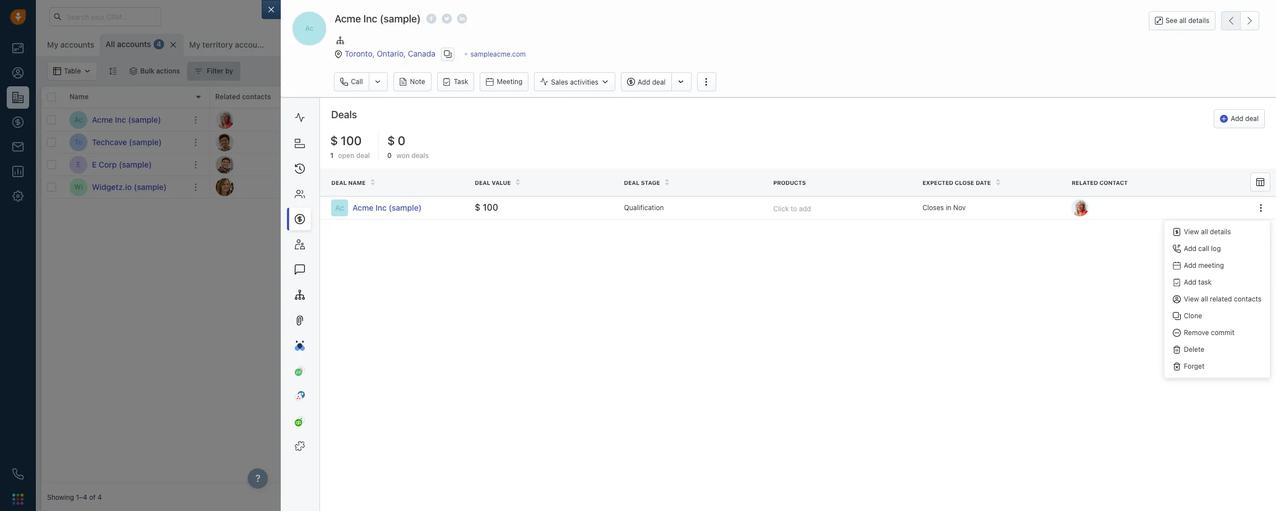 Task type: vqa. For each thing, say whether or not it's contained in the screenshot.


Task type: locate. For each thing, give the bounding box(es) containing it.
to right filters
[[1165, 291, 1174, 301]]

press space to select this row. row containing acme inc (sample)
[[41, 109, 210, 131]]

container_wx8msf4aqz5i3rn1 image left filter on the top left
[[195, 67, 202, 75]]

1 horizontal spatial e
[[92, 159, 97, 169]]

acme inc (sample) down $ 5,600
[[353, 203, 422, 212]]

$ 3,200
[[383, 137, 416, 147]]

stage
[[641, 180, 660, 186]]

100 up open
[[341, 134, 362, 148]]

j image
[[216, 156, 234, 174], [216, 178, 234, 196]]

0 horizontal spatial in
[[616, 182, 622, 191]]

0 horizontal spatial related
[[215, 93, 240, 101]]

0 vertical spatial deals
[[403, 93, 421, 101]]

2 vertical spatial inc
[[376, 203, 387, 212]]

task button
[[437, 73, 474, 92]]

0 vertical spatial task
[[572, 160, 586, 168]]

0 vertical spatial sales
[[551, 78, 568, 86]]

0 vertical spatial acme
[[335, 13, 361, 25]]

Search your CRM... text field
[[49, 7, 161, 26]]

0 vertical spatial details
[[1189, 16, 1210, 25]]

call link
[[334, 73, 368, 92]]

1 view from the top
[[1184, 228, 1199, 236]]

+ click to add up stage
[[636, 160, 680, 169]]

1 horizontal spatial deal
[[652, 78, 666, 86]]

sampleacme.com up meeting "button"
[[470, 50, 526, 58]]

press space to select this row. row containing techcave (sample)
[[41, 131, 210, 154]]

add
[[638, 78, 650, 86], [1231, 115, 1244, 123], [558, 160, 570, 168], [1184, 245, 1197, 253], [1184, 261, 1197, 270], [1184, 278, 1197, 287], [1120, 291, 1137, 301]]

100
[[341, 134, 362, 148], [483, 202, 498, 213]]

add
[[331, 160, 343, 169], [668, 160, 680, 169], [668, 183, 680, 191], [799, 205, 811, 213]]

sales left owner
[[468, 93, 485, 101]]

james up $ 100
[[481, 183, 502, 191]]

0 horizontal spatial contacts
[[242, 93, 271, 101]]

meeting
[[1199, 261, 1224, 270]]

1 vertical spatial 100
[[483, 202, 498, 213]]

delete
[[1184, 346, 1205, 354]]

$ 100
[[475, 202, 498, 213]]

activities
[[570, 78, 598, 86]]

0 horizontal spatial sampleacme.com
[[299, 115, 355, 124]]

call
[[351, 78, 363, 86]]

to down products
[[791, 205, 797, 213]]

deal left name
[[331, 180, 347, 186]]

deal stage
[[624, 180, 660, 186]]

acme inc (sample) link up techcave (sample)
[[92, 114, 161, 125]]

1 my from the left
[[47, 40, 58, 49]]

sampletechcave.com
[[299, 138, 366, 146]]

(sample) up the e corp (sample)
[[129, 137, 162, 147]]

$ up $ 0
[[387, 134, 395, 148]]

all inside button
[[1180, 16, 1187, 25]]

1 vertical spatial all
[[1201, 228, 1208, 236]]

details
[[1189, 16, 1210, 25], [1210, 228, 1231, 236]]

1 vertical spatial deal
[[1246, 115, 1259, 123]]

sales owner
[[468, 93, 508, 101]]

container_wx8msf4aqz5i3rn1 image
[[195, 67, 202, 75], [470, 183, 478, 191]]

3 more...
[[292, 40, 321, 49]]

0 vertical spatial in
[[616, 182, 622, 191]]

1 row group from the left
[[41, 109, 210, 198]]

my
[[47, 40, 58, 49], [189, 40, 200, 49]]

toronto, ontario, canada
[[345, 48, 435, 58]]

1 vertical spatial acme inc (sample)
[[92, 115, 161, 124]]

accounts right all
[[117, 39, 151, 49]]

contacts inside grid
[[242, 93, 271, 101]]

row group containing acme inc (sample)
[[41, 109, 210, 198]]

e left corp
[[92, 159, 97, 169]]

te
[[75, 138, 82, 146]]

row group
[[41, 109, 210, 198], [210, 109, 1084, 198]]

0 vertical spatial view
[[1184, 228, 1199, 236]]

0 vertical spatial james peterson
[[481, 160, 532, 169]]

sampleacme.com up 'sampletechcave.com' link
[[299, 115, 355, 124]]

acme inc (sample)
[[335, 13, 421, 25], [92, 115, 161, 124], [353, 203, 422, 212]]

1 horizontal spatial ac
[[305, 24, 314, 33]]

+ click to add down 1
[[299, 160, 343, 169]]

inc
[[363, 13, 377, 25], [115, 115, 126, 124], [376, 203, 387, 212]]

click
[[305, 160, 321, 169], [642, 160, 657, 169], [642, 183, 657, 191], [774, 205, 789, 213]]

0 vertical spatial container_wx8msf4aqz5i3rn1 image
[[195, 67, 202, 75]]

1 horizontal spatial task
[[1199, 278, 1212, 287]]

1 horizontal spatial container_wx8msf4aqz5i3rn1 image
[[470, 183, 478, 191]]

0 for $ 0 0 won deals
[[398, 134, 405, 148]]

0 vertical spatial sampleacme.com link
[[470, 50, 526, 58]]

acme inc (sample) link
[[92, 114, 161, 125], [353, 202, 464, 214]]

inc down $ 5,600
[[376, 203, 387, 212]]

sales activities
[[551, 78, 598, 86]]

see
[[1166, 16, 1178, 25]]

task inside grid
[[572, 160, 586, 168]]

4 right of
[[98, 494, 102, 502]]

sampleacme.com for the topmost sampleacme.com link
[[470, 50, 526, 58]]

in inside grid
[[616, 182, 622, 191]]

deal left stage
[[624, 180, 640, 186]]

qualification
[[624, 203, 664, 212]]

+ add task
[[552, 160, 586, 168]]

1 vertical spatial contacts
[[1234, 295, 1262, 303]]

to left see.
[[1209, 300, 1218, 311]]

3 more... button
[[276, 37, 327, 53]]

0 vertical spatial add deal
[[638, 78, 666, 86]]

acme up o
[[335, 13, 361, 25]]

0 vertical spatial related
[[215, 93, 240, 101]]

twitter circled image
[[442, 13, 452, 25]]

0 inside grid
[[391, 159, 397, 169]]

related
[[215, 93, 240, 101], [1072, 179, 1098, 186]]

add task
[[1184, 278, 1212, 287]]

1 horizontal spatial sampleacme.com link
[[470, 50, 526, 58]]

4 up bulk actions
[[157, 40, 161, 48]]

related left contact
[[1072, 179, 1098, 186]]

0 vertical spatial inc
[[363, 13, 377, 25]]

view for view all details
[[1184, 228, 1199, 236]]

bulk
[[140, 67, 154, 75]]

+ click to add up qualification
[[636, 183, 680, 191]]

1 deal from the left
[[331, 180, 347, 186]]

0
[[398, 134, 405, 148], [387, 151, 392, 160], [391, 159, 397, 169]]

deals right won
[[411, 151, 429, 160]]

grid
[[41, 85, 1084, 484]]

1 vertical spatial task
[[1199, 278, 1212, 287]]

accounts right territory
[[235, 40, 269, 49]]

james peterson up $ 100
[[481, 183, 532, 191]]

0 horizontal spatial container_wx8msf4aqz5i3rn1 image
[[195, 67, 202, 75]]

$ for $ 100
[[475, 202, 481, 213]]

task
[[572, 160, 586, 168], [1199, 278, 1212, 287]]

1 vertical spatial view
[[1184, 295, 1199, 303]]

ac button
[[292, 11, 327, 46]]

add deal
[[638, 78, 666, 86], [1231, 115, 1259, 123]]

remove commit
[[1184, 329, 1235, 337]]

⌘ o
[[333, 41, 346, 49]]

2 deal from the left
[[475, 180, 490, 186]]

1 horizontal spatial my
[[189, 40, 200, 49]]

1 horizontal spatial 4
[[157, 40, 161, 48]]

0 vertical spatial 100
[[341, 134, 362, 148]]

to down sampletechcave.com
[[323, 160, 329, 169]]

closes in nov
[[923, 203, 966, 212]]

bulk actions button
[[122, 62, 187, 81]]

3,200
[[391, 137, 416, 147]]

$ left 3,200
[[383, 137, 389, 147]]

row group containing $ 3,200
[[210, 109, 1084, 198]]

1 j image from the top
[[216, 156, 234, 174]]

0 vertical spatial j image
[[216, 156, 234, 174]]

deals down note button
[[403, 93, 421, 101]]

1 vertical spatial deals
[[411, 151, 429, 160]]

0 vertical spatial all
[[1180, 16, 1187, 25]]

0 horizontal spatial sampleacme.com link
[[299, 115, 355, 124]]

related up l icon
[[215, 93, 240, 101]]

0 left won
[[387, 151, 392, 160]]

$ 0
[[383, 159, 397, 169]]

deal
[[652, 78, 666, 86], [1246, 115, 1259, 123], [356, 151, 370, 160]]

phone image
[[12, 469, 24, 480]]

0 vertical spatial 4
[[157, 40, 161, 48]]

view up add call log in the right top of the page
[[1184, 228, 1199, 236]]

all left related
[[1201, 295, 1208, 303]]

0 horizontal spatial 4
[[98, 494, 102, 502]]

0 up won
[[398, 134, 405, 148]]

0 horizontal spatial acme inc (sample) link
[[92, 114, 161, 125]]

sampleacme.com link up 'sampletechcave.com' link
[[299, 115, 355, 124]]

(sample) up widgetz.io (sample)
[[119, 159, 152, 169]]

1 horizontal spatial related
[[1072, 179, 1098, 186]]

inc up toronto,
[[363, 13, 377, 25]]

1 vertical spatial peterson
[[503, 183, 532, 191]]

press space to select this row. row containing $ 3,200
[[210, 131, 1084, 154]]

2 vertical spatial deal
[[356, 151, 370, 160]]

cell
[[462, 109, 546, 131], [546, 109, 630, 131], [630, 109, 714, 131], [714, 109, 798, 131], [798, 109, 1084, 131], [462, 131, 546, 153], [546, 131, 630, 153], [630, 131, 714, 153], [714, 131, 798, 153], [798, 131, 1084, 153], [798, 154, 1084, 175], [798, 176, 1084, 198]]

deal for deal name
[[331, 180, 347, 186]]

inc down "name" "row"
[[115, 115, 126, 124]]

all for view all details
[[1201, 228, 1208, 236]]

0 vertical spatial add deal button
[[621, 73, 671, 92]]

1 vertical spatial 4
[[98, 494, 102, 502]]

view all related contacts
[[1184, 295, 1262, 303]]

e
[[92, 159, 97, 169], [76, 160, 81, 169]]

100 for $ 100 1 open deal
[[341, 134, 362, 148]]

2 vertical spatial ac
[[335, 203, 344, 212]]

open
[[383, 93, 401, 101]]

1 vertical spatial add deal button
[[1214, 110, 1265, 129]]

0 horizontal spatial sales
[[468, 93, 485, 101]]

100 for $ 100
[[483, 202, 498, 213]]

view all details
[[1184, 228, 1231, 236]]

deal for deal stage
[[624, 180, 640, 186]]

4 inside all accounts 4
[[157, 40, 161, 48]]

2 horizontal spatial deal
[[624, 180, 640, 186]]

acme inc (sample) down "name" "row"
[[92, 115, 161, 124]]

0 horizontal spatial ac
[[74, 115, 83, 124]]

details inside button
[[1189, 16, 1210, 25]]

$ left won
[[383, 159, 389, 169]]

all for see all details
[[1180, 16, 1187, 25]]

3 deal from the left
[[624, 180, 640, 186]]

+ click to add for $ 5,600
[[636, 183, 680, 191]]

related inside grid
[[215, 93, 240, 101]]

1 horizontal spatial deal
[[475, 180, 490, 186]]

ontario,
[[377, 48, 406, 58]]

james up the deal value
[[481, 160, 502, 169]]

2 j image from the top
[[216, 178, 234, 196]]

ac up te
[[74, 115, 83, 124]]

$ up 1
[[330, 134, 338, 148]]

all up call
[[1201, 228, 1208, 236]]

accounts inside add filters to narrow down the accounts you want to see.
[[1129, 300, 1167, 311]]

1
[[330, 151, 333, 160]]

sales for sales activities
[[551, 78, 568, 86]]

$ 5,600
[[383, 182, 416, 192]]

open deals amount
[[383, 93, 447, 101]]

container_wx8msf4aqz5i3rn1 image up $ 100
[[470, 183, 478, 191]]

sales activities button up next activity on the left of the page
[[534, 73, 615, 92]]

0 horizontal spatial my
[[47, 40, 58, 49]]

view up clone
[[1184, 295, 1199, 303]]

sales up next
[[551, 78, 568, 86]]

1 vertical spatial james
[[481, 183, 502, 191]]

closes
[[923, 203, 944, 212]]

sales inside grid
[[468, 93, 485, 101]]

0 horizontal spatial deal
[[331, 180, 347, 186]]

press space to select this row. row
[[41, 109, 210, 131], [210, 109, 1084, 131], [41, 131, 210, 154], [210, 131, 1084, 154], [41, 154, 210, 176], [210, 154, 1084, 176], [41, 176, 210, 198], [210, 176, 1084, 198]]

narrow
[[1176, 291, 1205, 301]]

my for my territory accounts
[[189, 40, 200, 49]]

my accounts
[[47, 40, 94, 49]]

1 vertical spatial container_wx8msf4aqz5i3rn1 image
[[470, 183, 478, 191]]

1 vertical spatial related
[[1072, 179, 1098, 186]]

note button
[[393, 73, 431, 92]]

0 vertical spatial acme inc (sample) link
[[92, 114, 161, 125]]

sampleacme.com link up meeting "button"
[[470, 50, 526, 58]]

1 horizontal spatial 100
[[483, 202, 498, 213]]

1 vertical spatial sampleacme.com link
[[299, 115, 355, 124]]

dialog
[[262, 0, 1276, 511]]

add meeting
[[1184, 261, 1224, 270]]

1 horizontal spatial add deal
[[1231, 115, 1259, 123]]

1 horizontal spatial in
[[946, 203, 952, 212]]

1 vertical spatial acme
[[92, 115, 113, 124]]

100 inside $ 100 1 open deal
[[341, 134, 362, 148]]

2 james from the top
[[481, 183, 502, 191]]

sales activities button up activity
[[534, 73, 621, 92]]

container_wx8msf4aqz5i3rn1 image for filter by
[[195, 67, 202, 75]]

click up stage
[[642, 160, 657, 169]]

1 vertical spatial j image
[[216, 178, 234, 196]]

filters
[[1139, 291, 1163, 301]]

to
[[323, 160, 329, 169], [659, 160, 666, 169], [659, 183, 666, 191], [791, 205, 797, 213], [1165, 291, 1174, 301], [1209, 300, 1218, 311]]

deal inside $ 100 1 open deal
[[356, 151, 370, 160]]

forget
[[1184, 362, 1205, 371]]

1 james from the top
[[481, 160, 502, 169]]

(sample) left facebook circled icon
[[380, 13, 421, 25]]

commit
[[1211, 329, 1235, 337]]

widgetz.io (sample)
[[92, 182, 167, 191]]

0 vertical spatial peterson
[[503, 160, 532, 169]]

filter by button
[[187, 62, 241, 81]]

to up stage
[[659, 160, 666, 169]]

acme up techcave
[[92, 115, 113, 124]]

e for e corp (sample)
[[92, 159, 97, 169]]

0 vertical spatial sampleacme.com
[[470, 50, 526, 58]]

$ inside $ 0 0 won deals
[[387, 134, 395, 148]]

2 view from the top
[[1184, 295, 1199, 303]]

1 horizontal spatial sampleacme.com
[[470, 50, 526, 58]]

1 vertical spatial in
[[946, 203, 952, 212]]

0 horizontal spatial 100
[[341, 134, 362, 148]]

$ inside $ 100 1 open deal
[[330, 134, 338, 148]]

l image
[[216, 111, 234, 129]]

click up widgetz.io
[[305, 160, 321, 169]]

press space to select this row. row containing $ 5,600
[[210, 176, 1084, 198]]

view for view all related contacts
[[1184, 295, 1199, 303]]

2 my from the left
[[189, 40, 200, 49]]

0 horizontal spatial deal
[[356, 151, 370, 160]]

100 down the deal value
[[483, 202, 498, 213]]

0 horizontal spatial e
[[76, 160, 81, 169]]

1 vertical spatial details
[[1210, 228, 1231, 236]]

1 horizontal spatial sales
[[551, 78, 568, 86]]

+
[[552, 160, 556, 168], [299, 160, 304, 169], [636, 160, 640, 169], [636, 183, 640, 191]]

0 vertical spatial james
[[481, 160, 502, 169]]

$ left 5,600
[[383, 182, 389, 192]]

deal left "value"
[[475, 180, 490, 186]]

e inside "link"
[[92, 159, 97, 169]]

1 vertical spatial ac
[[74, 115, 83, 124]]

all accounts 4
[[106, 39, 161, 49]]

$ for $ 0 0 won deals
[[387, 134, 395, 148]]

ac up more...
[[305, 24, 314, 33]]

$ down the deal value
[[475, 202, 481, 213]]

0 horizontal spatial task
[[572, 160, 586, 168]]

s image
[[216, 133, 234, 151]]

0 for $ 0
[[391, 159, 397, 169]]

the
[[1232, 291, 1246, 301]]

1 vertical spatial sales
[[468, 93, 485, 101]]

peterson
[[503, 160, 532, 169], [503, 183, 532, 191]]

0 vertical spatial contacts
[[242, 93, 271, 101]]

press space to select this row. row containing sampleacme.com
[[210, 109, 1084, 131]]

2 row group from the left
[[210, 109, 1084, 198]]

expected close date
[[923, 180, 991, 186]]

deals
[[331, 109, 357, 121]]

james
[[481, 160, 502, 169], [481, 183, 502, 191]]

0 vertical spatial deal
[[652, 78, 666, 86]]

add inside add filters to narrow down the accounts you want to see.
[[1120, 291, 1137, 301]]

in left the nov at the right of the page
[[946, 203, 952, 212]]

acme down name
[[353, 203, 374, 212]]

1 vertical spatial acme inc (sample) link
[[353, 202, 464, 214]]

james peterson up "value"
[[481, 160, 532, 169]]

1 vertical spatial sampleacme.com
[[299, 115, 355, 124]]

0 horizontal spatial details
[[1189, 16, 1210, 25]]

down
[[1207, 291, 1230, 301]]

acme inside row group
[[92, 115, 113, 124]]

press space to select this row. row containing $ 0
[[210, 154, 1084, 176]]

wi
[[74, 183, 83, 191]]

1 vertical spatial james peterson
[[481, 183, 532, 191]]

all right see
[[1180, 16, 1187, 25]]

acme inc (sample) up toronto, ontario, canada link
[[335, 13, 421, 25]]

$ 0 0 won deals
[[387, 134, 429, 160]]

in
[[616, 182, 622, 191], [946, 203, 952, 212]]

sampleacme.com
[[470, 50, 526, 58], [299, 115, 355, 124]]

container_wx8msf4aqz5i3rn1 image inside filter by button
[[195, 67, 202, 75]]

ac down deal name
[[335, 203, 344, 212]]

accounts left you
[[1129, 300, 1167, 311]]

0 down "$ 3,200" at top
[[391, 159, 397, 169]]

deal value
[[475, 180, 511, 186]]

details right see
[[1189, 16, 1210, 25]]

activity
[[569, 93, 593, 101]]

2 vertical spatial all
[[1201, 295, 1208, 303]]

2 james peterson from the top
[[481, 183, 532, 191]]

$ 100 1 open deal
[[330, 134, 370, 160]]

$ for $ 0
[[383, 159, 389, 169]]

details up log
[[1210, 228, 1231, 236]]

e up wi
[[76, 160, 81, 169]]

0 vertical spatial ac
[[305, 24, 314, 33]]

facebook circled image
[[426, 13, 436, 25]]

in left 2
[[616, 182, 622, 191]]

acme inc (sample) link down 5,600
[[353, 202, 464, 214]]

my territory accounts
[[189, 40, 269, 49]]

1 horizontal spatial details
[[1210, 228, 1231, 236]]



Task type: describe. For each thing, give the bounding box(es) containing it.
showing
[[47, 494, 74, 502]]

products
[[774, 179, 806, 186]]

related contact
[[1072, 179, 1128, 186]]

call button
[[334, 73, 368, 92]]

sampleacme.com for left sampleacme.com link
[[299, 115, 355, 124]]

related
[[1210, 295, 1232, 303]]

j image for $ 0
[[216, 156, 234, 174]]

deals inside grid
[[403, 93, 421, 101]]

see.
[[1220, 300, 1237, 311]]

$ for $ 5,600
[[383, 182, 389, 192]]

related for related contacts
[[215, 93, 240, 101]]

due
[[602, 182, 614, 191]]

due in 2 days
[[602, 182, 644, 191]]

actions
[[156, 67, 180, 75]]

1 horizontal spatial contacts
[[1234, 295, 1262, 303]]

click to add
[[774, 205, 811, 213]]

dialog containing $ 100
[[262, 0, 1276, 511]]

see all details button
[[1149, 11, 1216, 30]]

press space to select this row. row containing e corp (sample)
[[41, 154, 210, 176]]

tags
[[636, 93, 651, 101]]

filter
[[207, 67, 224, 75]]

phone element
[[7, 463, 29, 485]]

in for $ 5,600
[[616, 182, 622, 191]]

my for my accounts
[[47, 40, 58, 49]]

widgetz.io link
[[299, 183, 332, 191]]

1 horizontal spatial acme inc (sample) link
[[353, 202, 464, 214]]

+ click to add for $ 0
[[636, 160, 680, 169]]

click down products
[[774, 205, 789, 213]]

techcave
[[92, 137, 127, 147]]

add filters to narrow down the accounts you want to see.
[[1120, 291, 1246, 311]]

website
[[299, 93, 326, 101]]

related for related contact
[[1072, 179, 1098, 186]]

meeting button
[[480, 73, 529, 92]]

e corp (sample) link
[[92, 159, 152, 170]]

ac inside row group
[[74, 115, 83, 124]]

o
[[341, 41, 346, 49]]

click up qualification
[[642, 183, 657, 191]]

phone
[[720, 93, 741, 101]]

1 peterson from the top
[[503, 160, 532, 169]]

want
[[1187, 300, 1207, 311]]

e for e
[[76, 160, 81, 169]]

accounts left all
[[60, 40, 94, 49]]

details for view all details
[[1210, 228, 1231, 236]]

0 horizontal spatial add deal
[[638, 78, 666, 86]]

open
[[338, 151, 354, 160]]

2 horizontal spatial ac
[[335, 203, 344, 212]]

⌘
[[333, 41, 339, 49]]

0 vertical spatial acme inc (sample)
[[335, 13, 421, 25]]

toronto, ontario, canada link
[[345, 48, 435, 58]]

5,600
[[391, 182, 416, 192]]

e corp (sample)
[[92, 159, 152, 169]]

container_wx8msf4aqz5i3rn1 image
[[130, 67, 137, 75]]

close
[[955, 180, 975, 186]]

sales for sales owner
[[468, 93, 485, 101]]

(sample) inside "link"
[[119, 159, 152, 169]]

value
[[492, 180, 511, 186]]

nov
[[954, 203, 966, 212]]

owner
[[487, 93, 508, 101]]

2 vertical spatial acme inc (sample)
[[353, 203, 422, 212]]

deal for deal value
[[475, 180, 490, 186]]

container_wx8msf4aqz5i3rn1 image for james peterson
[[470, 183, 478, 191]]

related contacts
[[215, 93, 271, 101]]

view all details link
[[1165, 224, 1270, 240]]

all for view all related contacts
[[1201, 295, 1208, 303]]

j image for $ 5,600
[[216, 178, 234, 196]]

call
[[1199, 245, 1210, 253]]

1 horizontal spatial add deal button
[[1214, 110, 1265, 129]]

(sample) up techcave (sample)
[[128, 115, 161, 124]]

corp
[[99, 159, 117, 169]]

in for qualification
[[946, 203, 952, 212]]

details for see all details
[[1189, 16, 1210, 25]]

widgetz.io
[[299, 183, 332, 191]]

(sample) down 'e corp (sample)' "link"
[[134, 182, 167, 191]]

won
[[396, 151, 410, 160]]

to right days
[[659, 183, 666, 191]]

date
[[976, 180, 991, 186]]

by
[[225, 67, 233, 75]]

$ for $ 100 1 open deal
[[330, 134, 338, 148]]

expected
[[923, 180, 954, 186]]

techcave (sample)
[[92, 137, 162, 147]]

amount
[[422, 93, 447, 101]]

2 horizontal spatial deal
[[1246, 115, 1259, 123]]

1–4
[[76, 494, 87, 502]]

bulk actions
[[140, 67, 180, 75]]

1 james peterson from the top
[[481, 160, 532, 169]]

grid containing $ 3,200
[[41, 85, 1084, 484]]

meeting
[[497, 78, 522, 86]]

press space to select this row. row containing widgetz.io (sample)
[[41, 176, 210, 198]]

freshworks switcher image
[[12, 494, 24, 505]]

name row
[[41, 86, 210, 109]]

next
[[552, 93, 567, 101]]

more...
[[298, 40, 321, 49]]

deal name
[[331, 180, 365, 186]]

log
[[1211, 245, 1221, 253]]

you
[[1169, 300, 1185, 311]]

days
[[629, 182, 644, 191]]

1 vertical spatial add deal
[[1231, 115, 1259, 123]]

(sample) down 5,600
[[389, 203, 422, 212]]

add call log
[[1184, 245, 1221, 253]]

ac inside button
[[305, 24, 314, 33]]

see all details
[[1166, 16, 1210, 25]]

2
[[624, 182, 628, 191]]

task
[[454, 78, 468, 86]]

linkedin circled image
[[457, 13, 467, 25]]

all accounts link
[[106, 39, 151, 50]]

2 peterson from the top
[[503, 183, 532, 191]]

0 horizontal spatial add deal button
[[621, 73, 671, 92]]

send email image
[[1165, 12, 1173, 21]]

territory
[[202, 40, 233, 49]]

2 vertical spatial acme
[[353, 203, 374, 212]]

deals inside $ 0 0 won deals
[[411, 151, 429, 160]]

1 vertical spatial inc
[[115, 115, 126, 124]]

name
[[70, 93, 89, 101]]

filter by
[[207, 67, 233, 75]]

name
[[348, 180, 365, 186]]

$ for $ 3,200
[[383, 137, 389, 147]]

contact
[[1100, 179, 1128, 186]]



